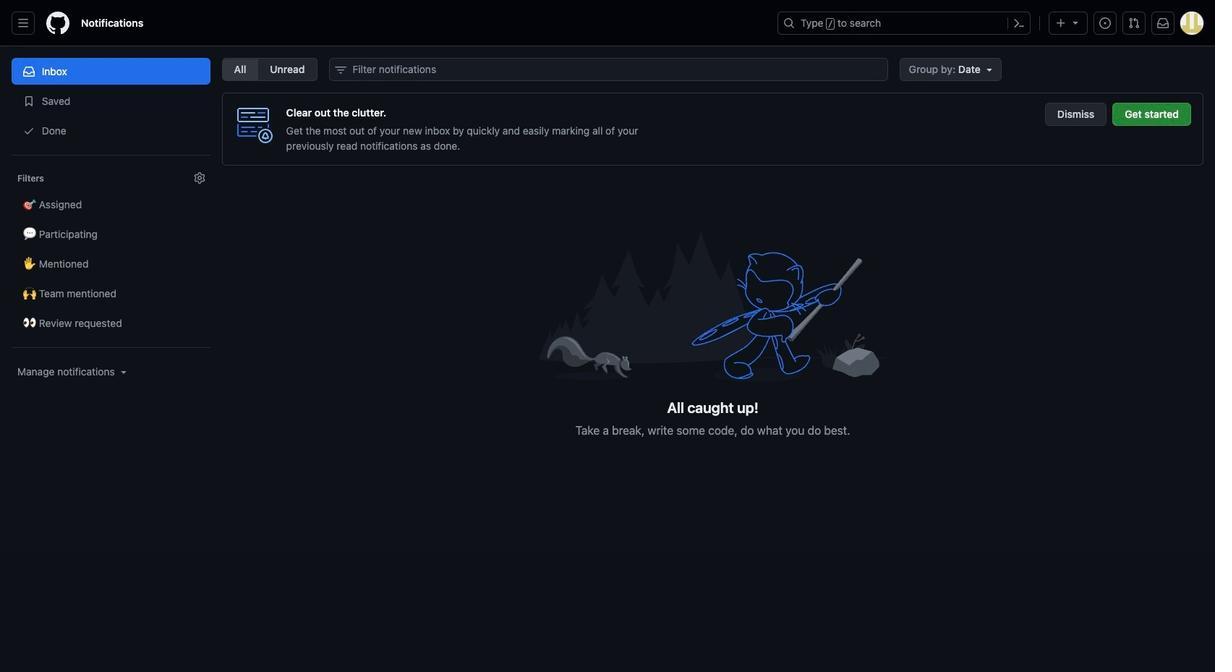 Task type: describe. For each thing, give the bounding box(es) containing it.
Filter notifications text field
[[329, 58, 888, 81]]

notifications element
[[12, 46, 210, 499]]

2 horizontal spatial triangle down image
[[1070, 17, 1082, 28]]

2 vertical spatial triangle down image
[[118, 366, 129, 378]]

notifications image
[[1158, 17, 1169, 29]]

command palette image
[[1014, 17, 1025, 29]]

homepage image
[[46, 12, 69, 35]]

issue opened image
[[1100, 17, 1111, 29]]

inbox image
[[23, 66, 35, 77]]



Task type: vqa. For each thing, say whether or not it's contained in the screenshot.
Inbox zero image
yes



Task type: locate. For each thing, give the bounding box(es) containing it.
filter image
[[335, 64, 346, 76]]

1 vertical spatial triangle down image
[[984, 64, 995, 75]]

bookmark image
[[23, 96, 35, 107]]

None search field
[[329, 58, 888, 81]]

plus image
[[1056, 17, 1067, 29]]

git pull request image
[[1129, 17, 1140, 29]]

0 vertical spatial triangle down image
[[1070, 17, 1082, 28]]

customize filters image
[[194, 172, 205, 184]]

triangle down image
[[1070, 17, 1082, 28], [984, 64, 995, 75], [118, 366, 129, 378]]

1 horizontal spatial triangle down image
[[984, 64, 995, 75]]

check image
[[23, 125, 35, 137]]

inbox zero image
[[539, 224, 887, 388]]

0 horizontal spatial triangle down image
[[118, 366, 129, 378]]



